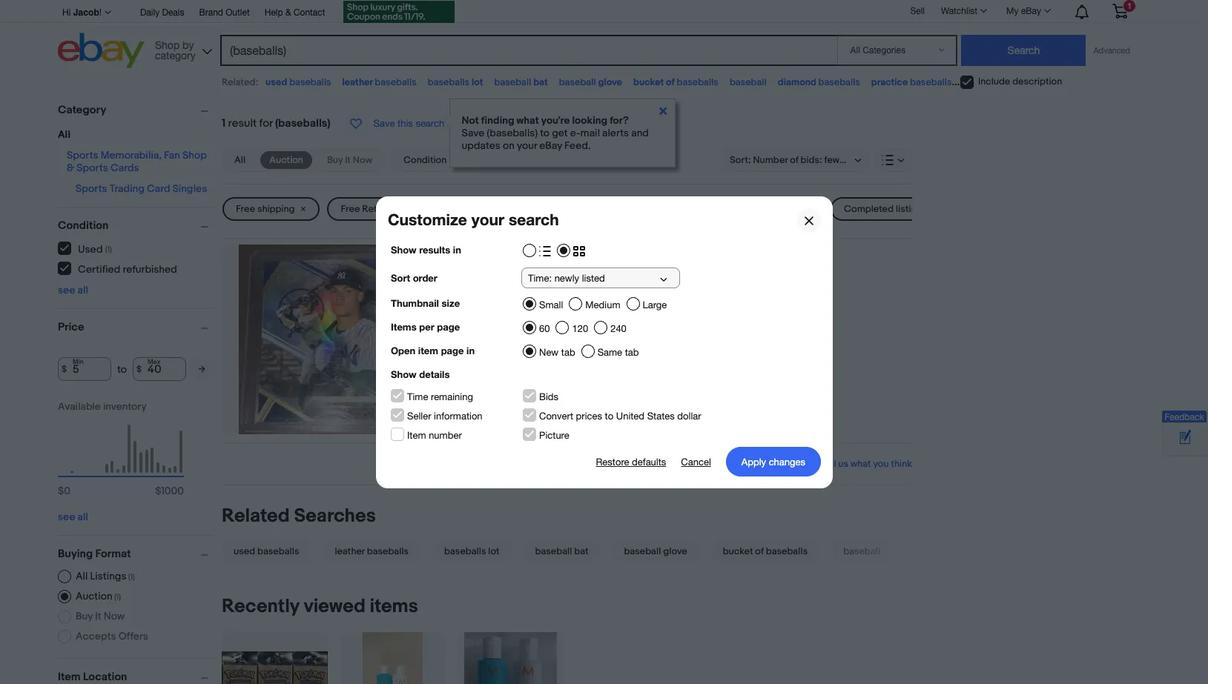 Task type: vqa. For each thing, say whether or not it's contained in the screenshot.
THE NOW within the the Buy It Now link
yes



Task type: describe. For each thing, give the bounding box(es) containing it.
us only
[[764, 203, 798, 215]]

updates
[[462, 139, 500, 152]]

free up view
[[423, 355, 446, 369]]

convert
[[539, 410, 573, 422]]

not finding what you're looking for? save (baseballs) to get e-mail alerts and updates on your ebay feed.
[[462, 114, 649, 152]]

baseballs lot link
[[426, 540, 517, 564]]

baseballs inside 'link'
[[766, 546, 808, 558]]

category
[[58, 103, 106, 117]]

picture
[[539, 430, 569, 441]]

advanced
[[1093, 46, 1130, 55]]

ebay inside account navigation
[[1021, 6, 1041, 16]]

0 horizontal spatial buy
[[76, 610, 93, 623]]

tell
[[821, 458, 836, 470]]

Maximum value $40 text field
[[133, 357, 186, 381]]

small
[[539, 299, 563, 310]]

thumbnail size
[[390, 297, 460, 309]]

1 horizontal spatial in
[[466, 344, 474, 356]]

defaults
[[632, 456, 666, 467]]

buying format button
[[58, 547, 215, 561]]

help & contact
[[265, 7, 325, 18]]

seller information
[[407, 410, 482, 422]]

think
[[891, 458, 912, 470]]

sports trading card singles
[[76, 182, 207, 195]]

new
[[539, 347, 558, 358]]

same tab
[[597, 347, 639, 358]]

judge
[[694, 257, 730, 271]]

price
[[58, 320, 84, 334]]

feed.
[[564, 139, 591, 152]]

my ebay
[[1006, 6, 1041, 16]]

per
[[419, 321, 434, 333]]

of inside 'link'
[[755, 546, 764, 558]]

1 vertical spatial now
[[104, 610, 125, 623]]

baseball inside 'baseball glove' link
[[624, 546, 661, 558]]

viewed
[[304, 596, 365, 619]]

see all for price
[[58, 511, 88, 524]]

auction (1)
[[76, 590, 121, 603]]

used (1)
[[78, 243, 112, 255]]

leather baseballs link
[[317, 540, 426, 564]]

accepts
[[76, 630, 116, 643]]

active
[[486, 386, 517, 400]]

get the coupon image
[[343, 1, 454, 23]]

what for you're
[[517, 114, 539, 127]]

Minimum value $5 text field
[[58, 357, 111, 381]]

1 vertical spatial it
[[95, 610, 101, 623]]

shipping inside free shipping link
[[257, 203, 295, 215]]

$ up inventory at the left of the page
[[136, 364, 142, 375]]

us
[[838, 458, 848, 470]]

1 inside the joschen_27 (1) 50% 1 bid free shipping free returns authenticity guarantee view similar active items sell one like this
[[423, 323, 427, 338]]

returns
[[448, 355, 484, 369]]

show for show results in
[[390, 244, 416, 255]]

 (1) items text field for listings
[[126, 573, 135, 582]]

graph of available inventory between $5.0 and $40.0 image
[[58, 400, 184, 505]]

outlet
[[226, 7, 250, 18]]

1 vertical spatial glove
[[663, 546, 687, 558]]

tab for same tab
[[625, 347, 639, 358]]

baseball link for related searches
[[825, 540, 898, 564]]

certified
[[78, 263, 120, 275]]

buying
[[58, 547, 93, 561]]

time
[[407, 391, 428, 402]]

bucket inside 'link'
[[723, 546, 753, 558]]

mail
[[580, 127, 600, 139]]

1 vertical spatial items
[[370, 596, 418, 619]]

include description
[[978, 76, 1062, 88]]

0 vertical spatial used baseballs
[[266, 76, 331, 88]]

0 vertical spatial now
[[353, 154, 372, 166]]

blue
[[602, 257, 627, 271]]

looking
[[572, 114, 607, 127]]

0 vertical spatial of
[[666, 76, 675, 88]]

joschen_27 (1) 50% 1 bid free shipping free returns authenticity guarantee view similar active items sell one like this
[[423, 304, 715, 415]]

not
[[462, 114, 479, 127]]

baseball inside baseball bat link
[[535, 546, 572, 558]]

save this search button
[[339, 111, 449, 136]]

item
[[407, 430, 426, 441]]

sports memorabilia, fan shop & sports cards
[[67, 149, 207, 174]]

$ up available
[[62, 364, 67, 375]]

used link
[[544, 197, 605, 221]]

(1) inside the all listings (1)
[[128, 573, 135, 582]]

and
[[631, 127, 649, 139]]

search for customize your search
[[508, 210, 559, 229]]

bucket of baseballs link
[[705, 540, 825, 564]]

see for condition
[[58, 284, 75, 297]]

0 horizontal spatial glove
[[598, 76, 622, 88]]

50%
[[691, 304, 715, 318]]

similar
[[451, 386, 483, 400]]

free returns link
[[327, 197, 421, 221]]

sell one like this link
[[423, 401, 505, 415]]

you're
[[541, 114, 570, 127]]

shop
[[182, 149, 207, 162]]

to right $5.00
[[469, 203, 478, 215]]

daily deals
[[140, 7, 184, 18]]

topps
[[453, 257, 488, 271]]

same
[[597, 347, 622, 358]]

all link
[[225, 151, 255, 169]]

$ up buying
[[58, 485, 64, 498]]

to left maximum value $40 text box
[[117, 363, 127, 376]]

items inside the joschen_27 (1) 50% 1 bid free shipping free returns authenticity guarantee view similar active items sell one like this
[[519, 386, 547, 400]]

cancel
[[681, 456, 711, 467]]

open
[[390, 344, 415, 356]]

you
[[873, 458, 889, 470]]

& inside 'link'
[[285, 7, 291, 18]]

auction link
[[260, 151, 312, 169]]

memorabilia,
[[101, 149, 162, 162]]

owned
[[445, 275, 482, 289]]

seller
[[407, 410, 431, 422]]

0 horizontal spatial lot
[[472, 76, 483, 88]]

free inside "link"
[[341, 203, 360, 215]]

for?
[[610, 114, 629, 127]]

0 horizontal spatial (baseballs)
[[275, 116, 330, 131]]

item number
[[407, 430, 461, 441]]

apply changes button
[[725, 447, 821, 476]]

gold
[[491, 257, 520, 271]]

available
[[58, 400, 101, 413]]

$5.00 to $40.00
[[442, 203, 511, 215]]

0 horizontal spatial in
[[453, 244, 461, 255]]

0 vertical spatial leather
[[342, 76, 373, 88]]

contact
[[294, 7, 325, 18]]

authenticity
[[438, 370, 500, 384]]

see all button for condition
[[58, 284, 88, 297]]

(1) for auction
[[114, 593, 121, 602]]

aaron
[[656, 257, 691, 271]]

0 vertical spatial baseball bat
[[494, 76, 548, 88]]

related searches
[[222, 505, 376, 528]]

0 vertical spatial buy it now
[[327, 154, 372, 166]]

baseball link for related:
[[730, 76, 767, 88]]

save inside button
[[373, 118, 395, 129]]

related
[[222, 505, 290, 528]]

available inventory
[[58, 400, 147, 413]]

prices
[[576, 410, 602, 422]]

lot inside "link"
[[488, 546, 500, 558]]

listings
[[90, 570, 126, 583]]

1 vertical spatial used baseballs
[[234, 546, 299, 558]]

show for show details
[[390, 368, 416, 380]]

to inside not finding what you're looking for? save (baseballs) to get e-mail alerts and updates on your ebay feed.
[[540, 127, 550, 139]]

used baseballs link
[[222, 540, 317, 564]]

0 vertical spatial baseballs lot
[[428, 76, 483, 88]]

120
[[572, 323, 588, 334]]

your inside dialog
[[471, 210, 504, 229]]



Task type: locate. For each thing, give the bounding box(es) containing it.
all down result
[[234, 154, 246, 166]]

order
[[412, 272, 437, 284]]

1 horizontal spatial search
[[508, 210, 559, 229]]

customize your search
[[387, 210, 559, 229]]

0 horizontal spatial  (1) items text field
[[112, 593, 121, 602]]

(1) right 'listings'
[[128, 573, 135, 582]]

(1)
[[105, 244, 112, 254], [679, 304, 689, 318], [128, 573, 135, 582], [114, 593, 121, 602]]

used for used
[[557, 203, 580, 215]]

0 horizontal spatial save
[[373, 118, 395, 129]]

1 horizontal spatial now
[[353, 154, 372, 166]]

0 vertical spatial your
[[517, 139, 537, 152]]

buying format
[[58, 547, 131, 561]]

see all button for price
[[58, 511, 88, 524]]

returns
[[362, 203, 396, 215]]

it inside buy it now link
[[345, 154, 351, 166]]

2021 topps gold label class 2 blue #43 aaron judge /99 image
[[239, 245, 395, 435]]

inventory
[[103, 400, 147, 413]]

1 vertical spatial baseballs lot
[[444, 546, 500, 558]]

large
[[642, 299, 666, 310]]

1 vertical spatial this
[[487, 401, 505, 415]]

sell down view
[[423, 401, 442, 415]]

2 all from the top
[[78, 511, 88, 524]]

save up buy it now link
[[373, 118, 395, 129]]

 (1) items text field for (1)
[[112, 593, 121, 602]]

free
[[236, 203, 255, 215], [341, 203, 360, 215], [423, 339, 446, 353], [423, 355, 446, 369]]

0 horizontal spatial tab
[[561, 347, 575, 358]]

it down auction (1)
[[95, 610, 101, 623]]

 (1) items text field down 'listings'
[[112, 593, 121, 602]]

to inside dialog
[[604, 410, 613, 422]]

offers
[[118, 630, 148, 643]]

used
[[557, 203, 580, 215], [78, 243, 103, 255]]

deals
[[162, 7, 184, 18]]

tab right the new
[[561, 347, 575, 358]]

1 vertical spatial sell
[[423, 401, 442, 415]]

completed
[[844, 203, 894, 215]]

0 vertical spatial &
[[285, 7, 291, 18]]

items down guarantee
[[519, 386, 547, 400]]

1 vertical spatial &
[[67, 162, 74, 174]]

1 horizontal spatial auction
[[269, 154, 303, 166]]

baseball bat inside baseball bat link
[[535, 546, 588, 558]]

25,
[[464, 245, 477, 257]]

search inside button
[[416, 118, 444, 129]]

finding
[[481, 114, 514, 127]]

&
[[285, 7, 291, 18], [67, 162, 74, 174]]

tooltip containing not finding what you're looking for?
[[449, 99, 675, 168]]

tab right 'same'
[[625, 347, 639, 358]]

0 horizontal spatial used
[[234, 546, 255, 558]]

search left the "not"
[[416, 118, 444, 129]]

leather up save this search button
[[342, 76, 373, 88]]

(1) up certified refurbished "link" on the top left
[[105, 244, 112, 254]]

1 left result
[[222, 116, 226, 131]]

details
[[419, 368, 449, 380]]

medium
[[585, 299, 620, 310]]

1 horizontal spatial  (1) items text field
[[126, 573, 135, 582]]

sell inside the joschen_27 (1) 50% 1 bid free shipping free returns authenticity guarantee view similar active items sell one like this
[[423, 401, 442, 415]]

rawlings baseballs
[[963, 76, 1043, 88]]

restore defaults button
[[595, 447, 666, 476]]

daily deals link
[[140, 5, 184, 22]]

sports memorabilia, fan shop & sports cards link
[[67, 149, 207, 174]]

1 horizontal spatial items
[[519, 386, 547, 400]]

(1) inside used (1)
[[105, 244, 112, 254]]

bucket of baseballs
[[633, 76, 719, 88], [723, 546, 808, 558]]

completed listings
[[844, 203, 927, 215]]

1 horizontal spatial it
[[345, 154, 351, 166]]

$5.00 to $40.00 link
[[428, 197, 536, 221]]

this down active
[[487, 401, 505, 415]]

changes
[[768, 456, 805, 467]]

glove
[[598, 76, 622, 88], [663, 546, 687, 558]]

0 horizontal spatial buy it now
[[76, 610, 125, 623]]

0 vertical spatial buy
[[327, 154, 343, 166]]

$14.99
[[423, 302, 480, 325]]

0 vertical spatial page
[[437, 321, 460, 333]]

customize your search dialog
[[0, 0, 1208, 684]]

0 horizontal spatial sell
[[423, 401, 442, 415]]

open item page in
[[390, 344, 474, 356]]

used for used (1)
[[78, 243, 103, 255]]

to right prices
[[604, 410, 613, 422]]

show results in
[[390, 244, 461, 255]]

1 horizontal spatial buy
[[327, 154, 343, 166]]

& right help
[[285, 7, 291, 18]]

0 vertical spatial used
[[266, 76, 287, 88]]

baseballs lot inside baseballs lot "link"
[[444, 546, 500, 558]]

0 horizontal spatial now
[[104, 610, 125, 623]]

what right us at the right bottom of page
[[851, 458, 871, 470]]

0 vertical spatial see all button
[[58, 284, 88, 297]]

lot up the "not"
[[472, 76, 483, 88]]

1 vertical spatial see
[[58, 511, 75, 524]]

1 horizontal spatial &
[[285, 7, 291, 18]]

(baseballs) right for
[[275, 116, 330, 131]]

this inside the joschen_27 (1) 50% 1 bid free shipping free returns authenticity guarantee view similar active items sell one like this
[[487, 401, 505, 415]]

1 vertical spatial search
[[508, 210, 559, 229]]

e-
[[570, 127, 580, 139]]

see all down the 0
[[58, 511, 88, 524]]

auction down the all listings (1)
[[76, 590, 112, 603]]

auction down 1 result for (baseballs)
[[269, 154, 303, 166]]

lot left baseball bat link
[[488, 546, 500, 558]]

used right 'related:'
[[266, 76, 287, 88]]

1 see from the top
[[58, 284, 75, 297]]

0 horizontal spatial bucket of baseballs
[[633, 76, 719, 88]]

ebay inside not finding what you're looking for? save (baseballs) to get e-mail alerts and updates on your ebay feed.
[[539, 139, 562, 152]]

Auction selected text field
[[269, 154, 303, 167]]

number
[[428, 430, 461, 441]]

0 horizontal spatial ebay
[[539, 139, 562, 152]]

 (1) items text field down buying format dropdown button
[[126, 573, 135, 582]]

see all
[[58, 284, 88, 297], [58, 511, 88, 524]]

daily
[[140, 7, 160, 18]]

search up label
[[508, 210, 559, 229]]

0 vertical spatial see
[[58, 284, 75, 297]]

1 horizontal spatial glove
[[663, 546, 687, 558]]

used baseballs down related
[[234, 546, 299, 558]]

1 left bid
[[423, 323, 427, 338]]

what inside not finding what you're looking for? save (baseballs) to get e-mail alerts and updates on your ebay feed.
[[517, 114, 539, 127]]

1 vertical spatial bucket
[[723, 546, 753, 558]]

(1) for joschen_27
[[679, 304, 689, 318]]

0 vertical spatial all
[[78, 284, 88, 297]]

0 horizontal spatial all
[[58, 128, 70, 141]]

sell left the watchlist
[[910, 6, 925, 16]]

it up free returns
[[345, 154, 351, 166]]

3x sealed fossil long/hanger booster packs (artset) wotc original pokemon cards image
[[222, 652, 328, 684]]

buy right auction "text box"
[[327, 154, 343, 166]]

0 horizontal spatial 1
[[222, 116, 226, 131]]

1 horizontal spatial baseball glove
[[624, 546, 687, 558]]

1 horizontal spatial your
[[517, 139, 537, 152]]

view
[[423, 386, 448, 400]]

used baseballs up 1 result for (baseballs)
[[266, 76, 331, 88]]

shipping down "auction" "link"
[[257, 203, 295, 215]]

1 horizontal spatial sell
[[910, 6, 925, 16]]

240
[[610, 323, 626, 334]]

page right item
[[441, 344, 463, 356]]

1 vertical spatial shipping
[[448, 339, 492, 353]]

0 vertical spatial see all
[[58, 284, 88, 297]]

leather baseballs inside leather baseballs link
[[335, 546, 409, 558]]

all down certified
[[78, 284, 88, 297]]

show details
[[390, 368, 449, 380]]

1 show from the top
[[390, 244, 416, 255]]

1 vertical spatial baseball link
[[825, 540, 898, 564]]

all down buying
[[76, 570, 88, 583]]

trading
[[109, 182, 144, 195]]

price button
[[58, 320, 215, 334]]

buy it now link
[[318, 151, 381, 169]]

1 horizontal spatial bat
[[574, 546, 588, 558]]

this left the "not"
[[398, 118, 413, 129]]

see up price at the left
[[58, 284, 75, 297]]

2021 topps gold label class 2 blue #43 aaron judge /99 heading
[[423, 257, 754, 271]]

1 vertical spatial buy
[[76, 610, 93, 623]]

shipping up returns
[[448, 339, 492, 353]]

leather baseballs up save this search button
[[342, 76, 417, 88]]

page for item
[[441, 344, 463, 356]]

all for price
[[78, 511, 88, 524]]

buy it now up free returns
[[327, 154, 372, 166]]

feedback
[[1165, 412, 1204, 423]]

for
[[259, 116, 273, 131]]

items up same day ship moroccanoil volume shampoo and conditioner 8.5 fl oz duo image
[[370, 596, 418, 619]]

apply
[[741, 456, 766, 467]]

states
[[647, 410, 674, 422]]

0 horizontal spatial used
[[78, 243, 103, 255]]

1 vertical spatial your
[[471, 210, 504, 229]]

customize
[[387, 210, 467, 229]]

0 horizontal spatial it
[[95, 610, 101, 623]]

0 horizontal spatial auction
[[76, 590, 112, 603]]

all down category at the top of page
[[58, 128, 70, 141]]

1 horizontal spatial this
[[487, 401, 505, 415]]

time remaining
[[407, 391, 473, 402]]

shipping inside the joschen_27 (1) 50% 1 bid free shipping free returns authenticity guarantee view similar active items sell one like this
[[448, 339, 492, 353]]

all listings (1)
[[76, 570, 135, 583]]

free left returns
[[341, 203, 360, 215]]

0 vertical spatial sell
[[910, 6, 925, 16]]

& inside sports memorabilia, fan shop & sports cards
[[67, 162, 74, 174]]

0 vertical spatial bat
[[533, 76, 548, 88]]

1 vertical spatial ebay
[[539, 139, 562, 152]]

(1) down 'listings'
[[114, 593, 121, 602]]

/99
[[733, 257, 754, 271]]

search for save this search
[[416, 118, 444, 129]]

1 horizontal spatial of
[[755, 546, 764, 558]]

1 see all from the top
[[58, 284, 88, 297]]

(baseballs) right the "not"
[[487, 127, 538, 139]]

all up buying
[[78, 511, 88, 524]]

result
[[228, 116, 257, 131]]

1 vertical spatial bucket of baseballs
[[723, 546, 808, 558]]

my
[[1006, 6, 1019, 16]]

(1) for used
[[105, 244, 112, 254]]

in up authenticity
[[466, 344, 474, 356]]

page for per
[[437, 321, 460, 333]]

in left 25,
[[453, 244, 461, 255]]

auction inside "auction" "link"
[[269, 154, 303, 166]]

to
[[540, 127, 550, 139], [469, 203, 478, 215], [117, 363, 127, 376], [604, 410, 613, 422]]

to left get
[[540, 127, 550, 139]]

0 horizontal spatial bucket
[[633, 76, 664, 88]]

get
[[552, 127, 568, 139]]

1 horizontal spatial bucket
[[723, 546, 753, 558]]

1 horizontal spatial save
[[462, 127, 484, 139]]

free down bid
[[423, 339, 446, 353]]

1 vertical spatial leather baseballs
[[335, 546, 409, 558]]

see down the 0
[[58, 511, 75, 524]]

of
[[666, 76, 675, 88], [755, 546, 764, 558]]

auction for auction (1)
[[76, 590, 112, 603]]

sports for sports trading card singles
[[76, 182, 107, 195]]

2 show from the top
[[390, 368, 416, 380]]

tab for new tab
[[561, 347, 575, 358]]

page right per
[[437, 321, 460, 333]]

0 vertical spatial lot
[[472, 76, 483, 88]]

search inside dialog
[[508, 210, 559, 229]]

rawlings
[[963, 76, 999, 88]]

sell inside account navigation
[[910, 6, 925, 16]]

see all down certified
[[58, 284, 88, 297]]

2021
[[423, 257, 450, 271]]

duo moroccanoil extra volume shampoo and conditioner 2.4 oz fine to medium hair image
[[464, 633, 557, 684]]

used baseballs
[[266, 76, 331, 88], [234, 546, 299, 558]]

1 vertical spatial all
[[78, 511, 88, 524]]

0 vertical spatial bucket
[[633, 76, 664, 88]]

sort
[[390, 272, 410, 284]]

used up class
[[557, 203, 580, 215]]

(baseballs)
[[275, 116, 330, 131], [487, 127, 538, 139]]

1 vertical spatial of
[[755, 546, 764, 558]]

sold  oct 25, 2023 2021 topps gold label class 2 blue #43 aaron judge /99 pre-owned
[[423, 245, 754, 289]]

all for condition
[[78, 284, 88, 297]]

(1) left the 50%
[[679, 304, 689, 318]]

0 horizontal spatial baseball glove
[[559, 76, 622, 88]]

 (1) Items text field
[[126, 573, 135, 582], [112, 593, 121, 602]]

buy up "accepts"
[[76, 610, 93, 623]]

save left on
[[462, 127, 484, 139]]

advanced link
[[1086, 36, 1138, 65]]

1 vertical spatial used
[[78, 243, 103, 255]]

bucket of baseballs inside bucket of baseballs 'link'
[[723, 546, 808, 558]]

2 see from the top
[[58, 511, 75, 524]]

2 see all button from the top
[[58, 511, 88, 524]]

1 horizontal spatial shipping
[[448, 339, 492, 353]]

same day ship moroccanoil volume shampoo and conditioner 8.5 fl oz duo image
[[363, 633, 423, 684]]

recently
[[222, 596, 299, 619]]

buy it now down auction (1)
[[76, 610, 125, 623]]

1 vertical spatial baseball bat
[[535, 546, 588, 558]]

1 horizontal spatial bucket of baseballs
[[723, 546, 808, 558]]

& left cards
[[67, 162, 74, 174]]

your inside not finding what you're looking for? save (baseballs) to get e-mail alerts and updates on your ebay feed.
[[517, 139, 537, 152]]

1 see all button from the top
[[58, 284, 88, 297]]

1000
[[161, 485, 184, 498]]

baseball link
[[730, 76, 767, 88], [825, 540, 898, 564]]

your shopping cart contains 1 item image
[[1112, 4, 1129, 19]]

my ebay link
[[998, 2, 1057, 20]]

see all button down the 0
[[58, 511, 88, 524]]

0 vertical spatial bucket of baseballs
[[633, 76, 719, 88]]

0 horizontal spatial bat
[[533, 76, 548, 88]]

$
[[62, 364, 67, 375], [136, 364, 142, 375], [58, 485, 64, 498], [155, 485, 161, 498]]

accepts offers
[[76, 630, 148, 643]]

show down open
[[390, 368, 416, 380]]

0 vertical spatial glove
[[598, 76, 622, 88]]

Authenticity Guarantee text field
[[423, 369, 556, 385]]

0 horizontal spatial search
[[416, 118, 444, 129]]

$ up buying format dropdown button
[[155, 485, 161, 498]]

baseballs inside "link"
[[444, 546, 486, 558]]

0 horizontal spatial &
[[67, 162, 74, 174]]

0 vertical spatial auction
[[269, 154, 303, 166]]

show up sort
[[390, 244, 416, 255]]

sell link
[[904, 6, 931, 16]]

2 see all from the top
[[58, 511, 88, 524]]

leather baseballs down searches
[[335, 546, 409, 558]]

1 vertical spatial  (1) items text field
[[112, 593, 121, 602]]

bid
[[430, 323, 446, 338]]

leather down searches
[[335, 546, 365, 558]]

0 horizontal spatial items
[[370, 596, 418, 619]]

0 horizontal spatial shipping
[[257, 203, 295, 215]]

used up certified
[[78, 243, 103, 255]]

lot
[[472, 76, 483, 88], [488, 546, 500, 558]]

account navigation
[[58, 0, 1139, 25]]

listings
[[896, 203, 927, 215]]

remaining
[[431, 391, 473, 402]]

free down all link
[[236, 203, 255, 215]]

2 vertical spatial all
[[76, 570, 88, 583]]

1 vertical spatial lot
[[488, 546, 500, 558]]

ebay down you're
[[539, 139, 562, 152]]

what left you're
[[517, 114, 539, 127]]

see all for condition
[[58, 284, 88, 297]]

tooltip
[[449, 99, 675, 168]]

2 horizontal spatial all
[[234, 154, 246, 166]]

what for you
[[851, 458, 871, 470]]

see for price
[[58, 511, 75, 524]]

1 all from the top
[[78, 284, 88, 297]]

watchlist link
[[933, 2, 994, 20]]

1 horizontal spatial (baseballs)
[[487, 127, 538, 139]]

this inside save this search button
[[398, 118, 413, 129]]

banner containing sell
[[58, 0, 1139, 72]]

save inside not finding what you're looking for? save (baseballs) to get e-mail alerts and updates on your ebay feed.
[[462, 127, 484, 139]]

searches
[[294, 505, 376, 528]]

0 vertical spatial leather baseballs
[[342, 76, 417, 88]]

0 vertical spatial shipping
[[257, 203, 295, 215]]

1 tab from the left
[[561, 347, 575, 358]]

your up 2023
[[471, 210, 504, 229]]

1 vertical spatial what
[[851, 458, 871, 470]]

banner
[[58, 0, 1139, 72]]

your right on
[[517, 139, 537, 152]]

1 vertical spatial baseball glove
[[624, 546, 687, 558]]

1 horizontal spatial baseball link
[[825, 540, 898, 564]]

now down save this search button
[[353, 154, 372, 166]]

completed listings link
[[831, 197, 952, 221]]

2 tab from the left
[[625, 347, 639, 358]]

sports for sports memorabilia, fan shop & sports cards
[[67, 149, 98, 162]]

format
[[95, 547, 131, 561]]

used down related
[[234, 546, 255, 558]]

(baseballs) inside not finding what you're looking for? save (baseballs) to get e-mail alerts and updates on your ebay feed.
[[487, 127, 538, 139]]

0 vertical spatial ebay
[[1021, 6, 1041, 16]]

auction for auction
[[269, 154, 303, 166]]

$5.00
[[442, 203, 467, 215]]

(1) inside auction (1)
[[114, 593, 121, 602]]

1 vertical spatial buy it now
[[76, 610, 125, 623]]

buy it now
[[327, 154, 372, 166], [76, 610, 125, 623]]

1 vertical spatial see all
[[58, 511, 88, 524]]

see all button down certified
[[58, 284, 88, 297]]

None submit
[[961, 35, 1086, 66]]

certified refurbished link
[[58, 262, 178, 275]]

ebay right my
[[1021, 6, 1041, 16]]

0 vertical spatial baseball glove
[[559, 76, 622, 88]]

(1) inside the joschen_27 (1) 50% 1 bid free shipping free returns authenticity guarantee view similar active items sell one like this
[[679, 304, 689, 318]]

now up the accepts offers on the left bottom
[[104, 610, 125, 623]]

0 vertical spatial items
[[519, 386, 547, 400]]

ebay
[[1021, 6, 1041, 16], [539, 139, 562, 152]]

1 horizontal spatial all
[[76, 570, 88, 583]]

0 vertical spatial what
[[517, 114, 539, 127]]

buy
[[327, 154, 343, 166], [76, 610, 93, 623]]

class
[[557, 257, 589, 271]]

1 vertical spatial leather
[[335, 546, 365, 558]]



